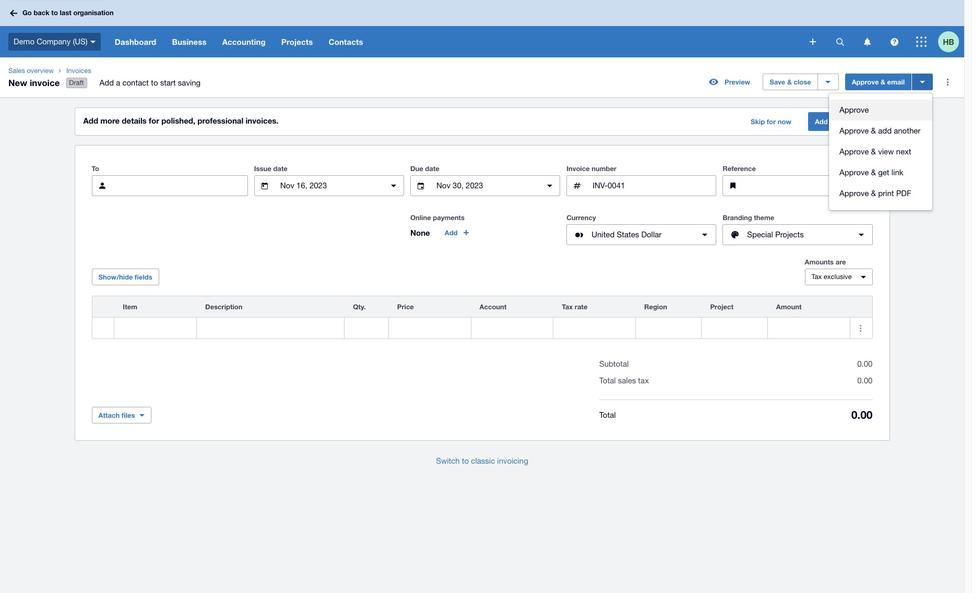 Task type: vqa. For each thing, say whether or not it's contained in the screenshot.
The Invoices
yes



Task type: locate. For each thing, give the bounding box(es) containing it.
save & close button
[[763, 74, 818, 90]]

for
[[149, 116, 159, 125], [767, 118, 776, 126]]

& left email
[[881, 78, 885, 86]]

switch to classic invoicing
[[436, 457, 528, 466]]

to left start
[[151, 78, 158, 87]]

company
[[37, 37, 71, 46]]

to right switch
[[462, 457, 469, 466]]

banner
[[0, 0, 964, 57]]

1 horizontal spatial details
[[830, 118, 851, 126]]

to left the last at the left
[[51, 8, 58, 17]]

0 horizontal spatial tax
[[562, 303, 573, 311]]

svg image inside go back to last organisation link
[[10, 10, 17, 16]]

navigation
[[107, 26, 802, 57]]

switch to classic invoicing button
[[428, 451, 537, 472]]

projects inside special projects popup button
[[775, 230, 804, 239]]

pdf
[[896, 189, 911, 198]]

& right save
[[787, 78, 792, 86]]

approve & add another
[[840, 126, 921, 135]]

0 horizontal spatial date
[[273, 165, 288, 173]]

svg image inside "demo company (us)" popup button
[[90, 41, 95, 43]]

0 vertical spatial projects
[[281, 37, 313, 46]]

0.00
[[857, 360, 873, 369], [857, 376, 873, 385], [851, 409, 873, 422]]

svg image left go
[[10, 10, 17, 16]]

1 total from the top
[[599, 376, 616, 385]]

issue date
[[254, 165, 288, 173]]

qty.
[[353, 303, 366, 311]]

total down total sales tax
[[599, 411, 616, 420]]

approve
[[852, 78, 879, 86], [840, 106, 869, 114], [840, 126, 869, 135], [840, 147, 869, 156], [840, 168, 869, 177], [840, 189, 869, 198]]

1 vertical spatial projects
[[775, 230, 804, 239]]

group
[[829, 94, 932, 210]]

& for view
[[871, 147, 876, 156]]

dashboard
[[115, 37, 156, 46]]

0 horizontal spatial to
[[51, 8, 58, 17]]

rate
[[575, 303, 588, 311]]

date right issue
[[273, 165, 288, 173]]

united states dollar button
[[567, 225, 716, 245]]

go back to last organisation link
[[6, 4, 120, 22]]

& for add
[[871, 126, 876, 135]]

another
[[894, 126, 921, 135]]

hb
[[943, 37, 954, 46]]

total for total sales tax
[[599, 376, 616, 385]]

date for issue date
[[273, 165, 288, 173]]

currency
[[567, 214, 596, 222]]

date
[[273, 165, 288, 173], [425, 165, 439, 173]]

approve up approve & get link
[[840, 147, 869, 156]]

& left view
[[871, 147, 876, 156]]

group containing approve
[[829, 94, 932, 210]]

add left a
[[99, 78, 114, 87]]

0.00 for total sales tax
[[857, 376, 873, 385]]

approve & get link button
[[829, 162, 932, 183]]

approve down approve & get link
[[840, 189, 869, 198]]

0 vertical spatial 0.00
[[857, 360, 873, 369]]

approve for approve & view next
[[840, 147, 869, 156]]

1 horizontal spatial to
[[151, 78, 158, 87]]

Inventory item text field
[[114, 319, 196, 338]]

navigation containing dashboard
[[107, 26, 802, 57]]

0 vertical spatial to
[[51, 8, 58, 17]]

1 horizontal spatial svg image
[[836, 38, 844, 46]]

tax exclusive
[[812, 273, 852, 281]]

total sales tax
[[599, 376, 649, 385]]

approve left get
[[840, 168, 869, 177]]

invoice number element
[[567, 175, 716, 196]]

list box
[[829, 94, 932, 210]]

& for close
[[787, 78, 792, 86]]

subtotal
[[599, 360, 629, 369]]

& for print
[[871, 189, 876, 198]]

add inside add button
[[445, 229, 458, 237]]

amounts
[[805, 258, 834, 266]]

next
[[896, 147, 911, 156]]

0 horizontal spatial svg image
[[810, 39, 816, 45]]

tax inside 'popup button'
[[812, 273, 822, 281]]

last
[[60, 8, 71, 17]]

item
[[123, 303, 137, 311]]

fields
[[135, 273, 152, 281]]

list box containing approve
[[829, 94, 932, 210]]

Quantity field
[[345, 319, 388, 338]]

theme
[[754, 214, 774, 222]]

date right the due
[[425, 165, 439, 173]]

draft
[[69, 79, 84, 87]]

approve inside 'button'
[[852, 78, 879, 86]]

2 horizontal spatial to
[[462, 457, 469, 466]]

demo company (us)
[[14, 37, 88, 46]]

add details
[[815, 118, 851, 126]]

add left more
[[83, 116, 98, 125]]

1 horizontal spatial tax
[[812, 273, 822, 281]]

0 vertical spatial total
[[599, 376, 616, 385]]

contacts button
[[321, 26, 371, 57]]

view
[[878, 147, 894, 156]]

details up approve & add another
[[830, 118, 851, 126]]

amounts are
[[805, 258, 846, 266]]

1 date from the left
[[273, 165, 288, 173]]

dollar
[[641, 230, 662, 239]]

0 horizontal spatial projects
[[281, 37, 313, 46]]

details right more
[[122, 116, 147, 125]]

& left add
[[871, 126, 876, 135]]

projects left contacts popup button
[[281, 37, 313, 46]]

approve & email
[[852, 78, 905, 86]]

1 vertical spatial tax
[[562, 303, 573, 311]]

more date options image
[[539, 175, 560, 196]]

email
[[887, 78, 905, 86]]

total down subtotal
[[599, 376, 616, 385]]

Issue date text field
[[279, 176, 379, 196]]

accounting button
[[214, 26, 273, 57]]

go back to last organisation
[[22, 8, 114, 17]]

svg image
[[836, 38, 844, 46], [810, 39, 816, 45]]

sales overview link
[[4, 66, 58, 76]]

amount
[[776, 303, 802, 311]]

(us)
[[73, 37, 88, 46]]

sales
[[8, 67, 25, 75]]

for inside button
[[767, 118, 776, 126]]

add details button
[[808, 112, 858, 131]]

to
[[92, 165, 99, 173]]

add
[[99, 78, 114, 87], [83, 116, 98, 125], [815, 118, 828, 126], [445, 229, 458, 237]]

& left print
[[871, 189, 876, 198]]

for left polished, on the left of page
[[149, 116, 159, 125]]

back
[[34, 8, 49, 17]]

1 vertical spatial 0.00
[[857, 376, 873, 385]]

approve up add details
[[840, 106, 869, 114]]

date for due date
[[425, 165, 439, 173]]

svg image
[[10, 10, 17, 16], [916, 37, 927, 47], [864, 38, 871, 46], [890, 38, 898, 46], [90, 41, 95, 43]]

add for add
[[445, 229, 458, 237]]

1 vertical spatial total
[[599, 411, 616, 420]]

& left get
[[871, 168, 876, 177]]

more line item options image
[[850, 318, 871, 339]]

skip for now
[[751, 118, 791, 126]]

Invoice number text field
[[592, 176, 716, 196]]

more date options image
[[383, 175, 404, 196]]

approve down add details
[[840, 126, 869, 135]]

to
[[51, 8, 58, 17], [151, 78, 158, 87], [462, 457, 469, 466]]

tax inside invoice line item list "element"
[[562, 303, 573, 311]]

svg image right (us)
[[90, 41, 95, 43]]

approve & get link
[[840, 168, 903, 177]]

&
[[787, 78, 792, 86], [881, 78, 885, 86], [871, 126, 876, 135], [871, 147, 876, 156], [871, 168, 876, 177], [871, 189, 876, 198]]

business
[[172, 37, 207, 46]]

add for add details
[[815, 118, 828, 126]]

for left now
[[767, 118, 776, 126]]

more line item options element
[[850, 297, 872, 317]]

add more details for polished, professional invoices.
[[83, 116, 279, 125]]

contact element
[[92, 175, 248, 196]]

total for total
[[599, 411, 616, 420]]

polished,
[[161, 116, 195, 125]]

projects right special
[[775, 230, 804, 239]]

tax exclusive button
[[805, 269, 873, 286]]

1 horizontal spatial projects
[[775, 230, 804, 239]]

payments
[[433, 214, 465, 222]]

2 total from the top
[[599, 411, 616, 420]]

svg image up email
[[890, 38, 898, 46]]

& inside 'button'
[[881, 78, 885, 86]]

add right now
[[815, 118, 828, 126]]

details
[[122, 116, 147, 125], [830, 118, 851, 126]]

approve for approve & add another
[[840, 126, 869, 135]]

preview button
[[703, 74, 757, 90]]

2 date from the left
[[425, 165, 439, 173]]

approve & print pdf button
[[829, 183, 932, 204]]

approve & view next
[[840, 147, 911, 156]]

0 vertical spatial tax
[[812, 273, 822, 281]]

1 horizontal spatial date
[[425, 165, 439, 173]]

price
[[397, 303, 414, 311]]

online payments
[[410, 214, 465, 222]]

approve left email
[[852, 78, 879, 86]]

contact
[[122, 78, 149, 87]]

None field
[[114, 318, 196, 339]]

united states dollar
[[592, 230, 662, 239]]

approve for approve & email
[[852, 78, 879, 86]]

tax down amounts
[[812, 273, 822, 281]]

tax for tax exclusive
[[812, 273, 822, 281]]

united
[[592, 230, 615, 239]]

tax left rate
[[562, 303, 573, 311]]

a
[[116, 78, 120, 87]]

2 vertical spatial to
[[462, 457, 469, 466]]

now
[[778, 118, 791, 126]]

add down payments
[[445, 229, 458, 237]]

new invoice
[[8, 77, 60, 88]]

1 horizontal spatial for
[[767, 118, 776, 126]]

due date
[[410, 165, 439, 173]]

add inside add details button
[[815, 118, 828, 126]]



Task type: describe. For each thing, give the bounding box(es) containing it.
project
[[710, 303, 734, 311]]

banner containing hb
[[0, 0, 964, 57]]

business button
[[164, 26, 214, 57]]

Price field
[[389, 319, 471, 338]]

add more details for polished, professional invoices. status
[[75, 108, 889, 135]]

dashboard link
[[107, 26, 164, 57]]

saving
[[178, 78, 201, 87]]

0 horizontal spatial details
[[122, 116, 147, 125]]

Due date text field
[[435, 176, 535, 196]]

show/hide fields
[[98, 273, 152, 281]]

sales
[[618, 376, 636, 385]]

projects button
[[273, 26, 321, 57]]

demo
[[14, 37, 34, 46]]

preview
[[725, 78, 750, 86]]

new
[[8, 77, 27, 88]]

1 vertical spatial to
[[151, 78, 158, 87]]

Description text field
[[197, 319, 344, 338]]

add for add more details for polished, professional invoices.
[[83, 116, 98, 125]]

approve & email button
[[845, 74, 912, 90]]

contacts
[[329, 37, 363, 46]]

tax rate
[[562, 303, 588, 311]]

To text field
[[117, 176, 247, 196]]

add
[[878, 126, 892, 135]]

print
[[878, 189, 894, 198]]

approve & print pdf
[[840, 189, 911, 198]]

professional
[[198, 116, 243, 125]]

switch
[[436, 457, 460, 466]]

accounting
[[222, 37, 266, 46]]

show/hide
[[98, 273, 133, 281]]

invoicing
[[497, 457, 528, 466]]

details inside button
[[830, 118, 851, 126]]

are
[[836, 258, 846, 266]]

account
[[480, 303, 507, 311]]

svg image left hb
[[916, 37, 927, 47]]

special projects button
[[723, 225, 873, 245]]

to inside 'button'
[[462, 457, 469, 466]]

add button
[[438, 225, 476, 241]]

0.00 for subtotal
[[857, 360, 873, 369]]

invoice
[[30, 77, 60, 88]]

description
[[205, 303, 243, 311]]

overview
[[27, 67, 54, 75]]

go
[[22, 8, 32, 17]]

Reference text field
[[748, 176, 872, 196]]

to inside banner
[[51, 8, 58, 17]]

approve for approve
[[840, 106, 869, 114]]

skip for now button
[[744, 113, 798, 130]]

none
[[410, 228, 430, 238]]

tax for tax rate
[[562, 303, 573, 311]]

& for email
[[881, 78, 885, 86]]

states
[[617, 230, 639, 239]]

online
[[410, 214, 431, 222]]

invoices.
[[246, 116, 279, 125]]

attach
[[98, 411, 120, 420]]

approve for approve & print pdf
[[840, 189, 869, 198]]

& for get
[[871, 168, 876, 177]]

add for add a contact to start saving
[[99, 78, 114, 87]]

more invoice options image
[[937, 72, 958, 92]]

save
[[770, 78, 785, 86]]

exclusive
[[824, 273, 852, 281]]

attach files
[[98, 411, 135, 420]]

due
[[410, 165, 423, 173]]

more
[[100, 116, 120, 125]]

region
[[644, 303, 667, 311]]

svg image up the approve & email 'button'
[[864, 38, 871, 46]]

save & close
[[770, 78, 811, 86]]

add a contact to start saving
[[99, 78, 201, 87]]

Amount field
[[768, 319, 850, 338]]

approve & view next button
[[829, 142, 932, 162]]

approve for approve & get link
[[840, 168, 869, 177]]

special
[[747, 230, 773, 239]]

number
[[592, 165, 617, 173]]

approve & add another button
[[829, 121, 932, 142]]

get
[[878, 168, 889, 177]]

sales overview
[[8, 67, 54, 75]]

issue
[[254, 165, 271, 173]]

reference
[[723, 165, 756, 173]]

organisation
[[73, 8, 114, 17]]

invoice number
[[567, 165, 617, 173]]

classic
[[471, 457, 495, 466]]

start
[[160, 78, 176, 87]]

skip
[[751, 118, 765, 126]]

invoice
[[567, 165, 590, 173]]

invoices link
[[62, 66, 209, 76]]

0 horizontal spatial for
[[149, 116, 159, 125]]

special projects
[[747, 230, 804, 239]]

invoice line item list element
[[92, 296, 873, 339]]

demo company (us) button
[[0, 26, 107, 57]]

2 vertical spatial 0.00
[[851, 409, 873, 422]]

approve button
[[829, 100, 932, 121]]

hb button
[[938, 26, 964, 57]]

tax
[[638, 376, 649, 385]]

projects inside projects popup button
[[281, 37, 313, 46]]



